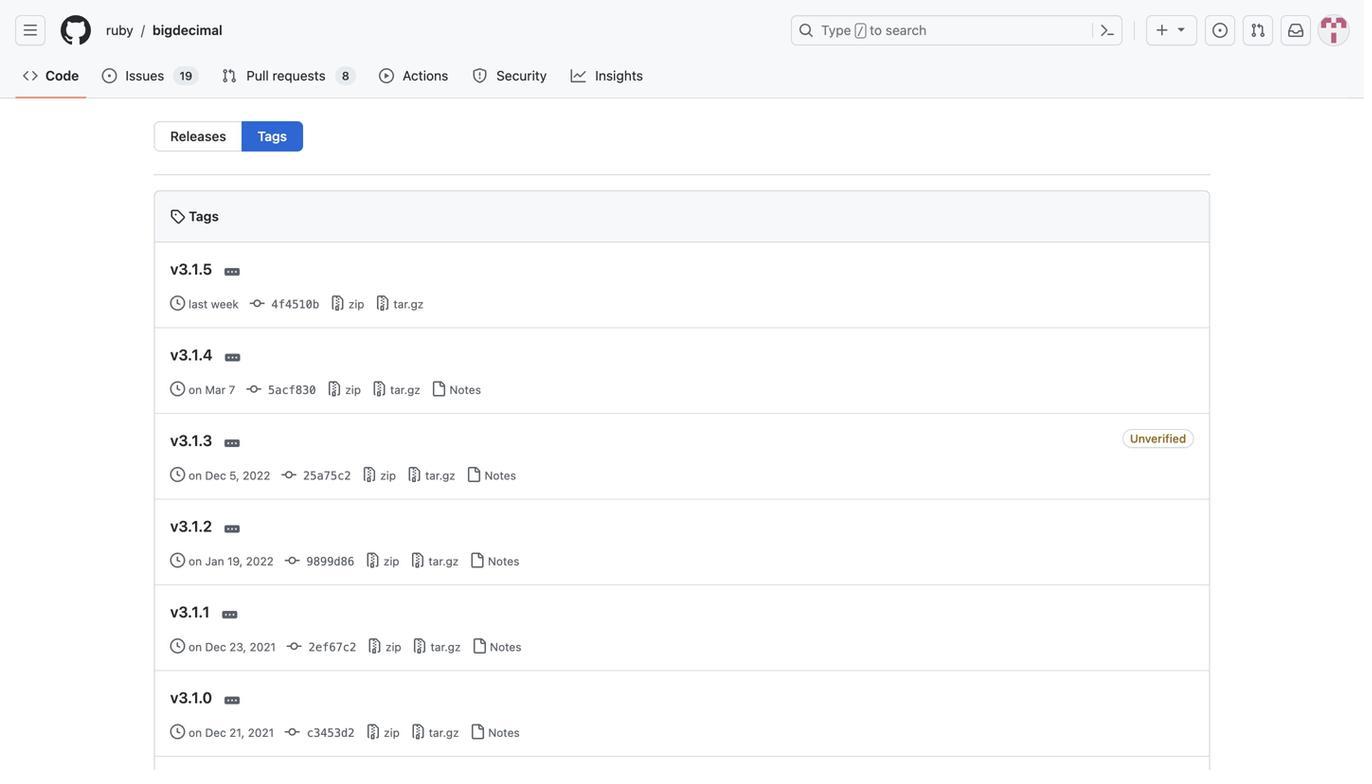 Task type: describe. For each thing, give the bounding box(es) containing it.
notes for v3.1.1
[[487, 641, 522, 654]]

notes link for v3.1.1
[[472, 639, 522, 654]]

mar
[[205, 383, 226, 397]]

1 horizontal spatial tags
[[258, 128, 287, 144]]

tar.gz for v3.1.4
[[387, 383, 421, 397]]

9899d86 link
[[285, 554, 355, 569]]

1 vertical spatial tags
[[185, 209, 219, 224]]

21,
[[230, 727, 245, 740]]

git pull request image
[[1251, 23, 1266, 38]]

last week
[[189, 298, 239, 311]]

notes for v3.1.4
[[447, 383, 481, 397]]

zip for v3.1.4
[[342, 383, 361, 397]]

to
[[870, 22, 883, 38]]

tar.gz link for v3.1.2
[[410, 553, 459, 568]]

git commit image for v3.1.1
[[287, 639, 302, 655]]

zip link for v3.1.2
[[365, 553, 400, 568]]

search
[[886, 22, 927, 38]]

2ef67c2
[[302, 641, 357, 655]]

clock image for v3.1.5
[[170, 296, 185, 311]]

2022 for on jan 19, 2022
[[246, 555, 274, 568]]

insights link
[[564, 62, 653, 90]]

v3.1.4
[[170, 346, 213, 364]]

zip link right 25a75c2
[[362, 467, 396, 482]]

unverified button
[[1123, 429, 1195, 448]]

git commit image for v3.1.0
[[285, 725, 300, 740]]

notifications image
[[1289, 23, 1304, 38]]

tar.gz link for v3.1.0
[[411, 725, 459, 740]]

v3.1.5 link
[[170, 260, 212, 278]]

/ for type
[[858, 25, 864, 38]]

5acf830
[[261, 384, 316, 397]]

file image for 9899d86
[[470, 553, 485, 568]]

issue opened image
[[1213, 23, 1228, 38]]

tar.gz for v3.1.2
[[426, 555, 459, 568]]

ruby / bigdecimal
[[106, 22, 223, 38]]

notes link for v3.1.4
[[431, 382, 481, 397]]

1 dec from the top
[[205, 469, 226, 482]]

on for v3.1.0
[[189, 727, 202, 740]]

4f4510b
[[265, 298, 320, 311]]

5acf830 link
[[246, 382, 316, 397]]

tar.gz link for v3.1.1
[[412, 639, 461, 654]]

zip link for v3.1.5
[[330, 296, 365, 311]]

zip link for v3.1.4
[[327, 382, 361, 397]]

25a75c2 link
[[281, 468, 351, 483]]

on for v3.1.1
[[189, 641, 202, 654]]

clock image for v3.1.0
[[170, 725, 185, 740]]

on for v3.1.2
[[189, 555, 202, 568]]

v3.1.5
[[170, 260, 212, 278]]

5,
[[230, 469, 240, 482]]

tag image
[[170, 209, 185, 224]]

file image for 25a75c2
[[466, 467, 482, 482]]

on mar 7
[[189, 383, 235, 397]]

shield image
[[473, 68, 488, 83]]

tar.gz link for v3.1.4
[[372, 382, 421, 397]]

security
[[497, 68, 547, 83]]

8
[[342, 69, 350, 82]]

code
[[45, 68, 79, 83]]

zip link for v3.1.1
[[367, 639, 402, 654]]

zip right 25a75c2
[[377, 469, 396, 482]]

releases
[[170, 128, 226, 144]]

/ for ruby
[[141, 22, 145, 38]]

23,
[[230, 641, 247, 654]]

1 vertical spatial git commit image
[[281, 468, 296, 483]]

actions
[[403, 68, 449, 83]]

notes for v3.1.2
[[485, 555, 520, 568]]

command palette image
[[1100, 23, 1116, 38]]

on jan 19, 2022
[[189, 555, 274, 568]]

type / to search
[[822, 22, 927, 38]]

v3.1.3
[[170, 432, 212, 450]]

file image for v3.1.0
[[470, 725, 485, 740]]



Task type: vqa. For each thing, say whether or not it's contained in the screenshot.
"19" at top left
yes



Task type: locate. For each thing, give the bounding box(es) containing it.
v3.1.4 link
[[170, 346, 213, 364]]

0 vertical spatial dec
[[205, 469, 226, 482]]

clock image for v3.1.4
[[170, 382, 185, 397]]

zip right 4f4510b
[[345, 298, 365, 311]]

2 clock image from the top
[[170, 467, 185, 482]]

zip right '9899d86' at bottom left
[[381, 555, 400, 568]]

19
[[180, 69, 193, 82]]

2021 for v3.1.0
[[248, 727, 274, 740]]

zip for v3.1.1
[[383, 641, 402, 654]]

0 vertical spatial file image
[[431, 382, 447, 397]]

2022 right '5,'
[[243, 469, 271, 482]]

2 vertical spatial clock image
[[170, 639, 185, 654]]

zip link for v3.1.0
[[366, 725, 400, 740]]

git commit image right week
[[250, 296, 265, 311]]

5 on from the top
[[189, 727, 202, 740]]

zip link right 5acf830
[[327, 382, 361, 397]]

1 vertical spatial clock image
[[170, 553, 185, 568]]

on for v3.1.4
[[189, 383, 202, 397]]

on down v3.1.3
[[189, 469, 202, 482]]

clock image left last
[[170, 296, 185, 311]]

0 vertical spatial 2022
[[243, 469, 271, 482]]

tar.gz for v3.1.0
[[426, 727, 459, 740]]

graph image
[[571, 68, 586, 83]]

19,
[[227, 555, 243, 568]]

zip right 5acf830
[[342, 383, 361, 397]]

2022 right 19,
[[246, 555, 274, 568]]

v3.1.1
[[170, 603, 210, 621]]

git commit image right the '7'
[[246, 382, 261, 397]]

1 vertical spatial file image
[[472, 639, 487, 654]]

clock image for v3.1.2
[[170, 553, 185, 568]]

0 horizontal spatial /
[[141, 22, 145, 38]]

homepage image
[[61, 15, 91, 45]]

4 on from the top
[[189, 641, 202, 654]]

notes link for v3.1.2
[[470, 553, 520, 568]]

requests
[[273, 68, 326, 83]]

type
[[822, 22, 852, 38]]

code link
[[15, 62, 87, 90]]

file zip image for v3.1.5
[[375, 296, 391, 311]]

clock image down v3.1.1 link
[[170, 639, 185, 654]]

releases link
[[154, 121, 242, 152]]

tags
[[258, 128, 287, 144], [185, 209, 219, 224]]

on down v3.1.1 link
[[189, 641, 202, 654]]

git commit image for v3.1.5
[[250, 296, 265, 311]]

zip right c3453d2
[[381, 727, 400, 740]]

zip for v3.1.0
[[381, 727, 400, 740]]

3 dec from the top
[[205, 727, 226, 740]]

3 on from the top
[[189, 555, 202, 568]]

tags down "pull requests"
[[258, 128, 287, 144]]

0 vertical spatial clock image
[[170, 382, 185, 397]]

2022
[[243, 469, 271, 482], [246, 555, 274, 568]]

pull
[[247, 68, 269, 83]]

on dec 23, 2021
[[189, 641, 276, 654]]

ruby
[[106, 22, 133, 38]]

zip link right '9899d86' at bottom left
[[365, 553, 400, 568]]

on dec 21, 2021
[[189, 727, 274, 740]]

2021 right 23, at the bottom left
[[250, 641, 276, 654]]

git pull request image
[[222, 68, 237, 83]]

bigdecimal link
[[145, 15, 230, 45]]

/ right ruby
[[141, 22, 145, 38]]

0 vertical spatial git commit image
[[250, 296, 265, 311]]

tar.gz link
[[375, 296, 424, 311], [372, 382, 421, 397], [407, 467, 456, 482], [410, 553, 459, 568], [412, 639, 461, 654], [411, 725, 459, 740]]

dec left "21,"
[[205, 727, 226, 740]]

tags link
[[242, 121, 303, 152]]

notes link
[[431, 382, 481, 397], [466, 467, 516, 482], [470, 553, 520, 568], [472, 639, 522, 654], [470, 725, 520, 740]]

notes
[[447, 383, 481, 397], [482, 469, 516, 482], [485, 555, 520, 568], [487, 641, 522, 654], [485, 727, 520, 740]]

plus image
[[1155, 23, 1171, 38]]

3 clock image from the top
[[170, 725, 185, 740]]

git commit image
[[246, 382, 261, 397], [285, 554, 300, 569], [285, 725, 300, 740]]

insights
[[596, 68, 643, 83]]

clock image down 'v3.1.3' "link"
[[170, 467, 185, 482]]

1 horizontal spatial /
[[858, 25, 864, 38]]

list
[[99, 15, 780, 45]]

1 vertical spatial git commit image
[[285, 554, 300, 569]]

3 clock image from the top
[[170, 639, 185, 654]]

dec left 23, at the bottom left
[[205, 641, 226, 654]]

git commit image right '5,'
[[281, 468, 296, 483]]

issue opened image
[[102, 68, 117, 83]]

2 vertical spatial clock image
[[170, 725, 185, 740]]

clock image
[[170, 296, 185, 311], [170, 467, 185, 482], [170, 639, 185, 654]]

v3.1.2
[[170, 518, 212, 536]]

file zip image for v3.1.0
[[411, 725, 426, 740]]

1 vertical spatial 2022
[[246, 555, 274, 568]]

zip for v3.1.2
[[381, 555, 400, 568]]

git commit image right 19,
[[285, 554, 300, 569]]

clock image
[[170, 382, 185, 397], [170, 553, 185, 568], [170, 725, 185, 740]]

2 vertical spatial file image
[[470, 725, 485, 740]]

clock image left on mar 7
[[170, 382, 185, 397]]

c3453d2
[[300, 727, 355, 740]]

2 vertical spatial git commit image
[[287, 639, 302, 655]]

2021 for v3.1.1
[[250, 641, 276, 654]]

/ inside the type / to search
[[858, 25, 864, 38]]

on down v3.1.0
[[189, 727, 202, 740]]

notes link for v3.1.0
[[470, 725, 520, 740]]

/ left to
[[858, 25, 864, 38]]

clock image down v3.1.0
[[170, 725, 185, 740]]

v3.1.2 link
[[170, 518, 212, 536]]

ruby link
[[99, 15, 141, 45]]

git commit image right 23, at the bottom left
[[287, 639, 302, 655]]

on left jan
[[189, 555, 202, 568]]

tar.gz link for v3.1.5
[[375, 296, 424, 311]]

file image for v3.1.4
[[431, 382, 447, 397]]

2ef67c2 link
[[287, 639, 357, 655]]

week
[[211, 298, 239, 311]]

file zip image
[[375, 296, 391, 311], [327, 382, 342, 397], [372, 382, 387, 397], [365, 553, 381, 568], [411, 725, 426, 740]]

0 vertical spatial clock image
[[170, 296, 185, 311]]

git commit image right "21,"
[[285, 725, 300, 740]]

v3.1.1 link
[[170, 603, 210, 621]]

7
[[229, 383, 235, 397]]

git commit image
[[250, 296, 265, 311], [281, 468, 296, 483], [287, 639, 302, 655]]

issues
[[126, 68, 164, 83]]

0 vertical spatial file image
[[466, 467, 482, 482]]

9899d86
[[300, 555, 355, 569]]

dec left '5,'
[[205, 469, 226, 482]]

file image for v3.1.1
[[472, 639, 487, 654]]

file image
[[466, 467, 482, 482], [470, 553, 485, 568]]

file zip image
[[330, 296, 345, 311], [362, 467, 377, 482], [407, 467, 422, 482], [410, 553, 426, 568], [367, 639, 383, 654], [412, 639, 428, 654], [366, 725, 381, 740]]

/
[[141, 22, 145, 38], [858, 25, 864, 38]]

last
[[189, 298, 208, 311]]

actions link
[[371, 62, 457, 90]]

clock image for v3.1.1
[[170, 639, 185, 654]]

v3.1.0
[[170, 689, 212, 707]]

2 clock image from the top
[[170, 553, 185, 568]]

git commit image for v3.1.4
[[246, 382, 261, 397]]

0 horizontal spatial tags
[[185, 209, 219, 224]]

v3.1.0 link
[[170, 689, 212, 707]]

2021
[[250, 641, 276, 654], [248, 727, 274, 740]]

security link
[[465, 62, 556, 90]]

bigdecimal
[[153, 22, 223, 38]]

pull requests
[[247, 68, 326, 83]]

tags up v3.1.5 at the top left of page
[[185, 209, 219, 224]]

zip link right 4f4510b
[[330, 296, 365, 311]]

clock image down v3.1.2 link
[[170, 553, 185, 568]]

list containing ruby / bigdecimal
[[99, 15, 780, 45]]

4f4510b link
[[250, 296, 320, 311]]

2 dec from the top
[[205, 641, 226, 654]]

1 vertical spatial dec
[[205, 641, 226, 654]]

releases and tags element
[[154, 121, 303, 152]]

2 vertical spatial git commit image
[[285, 725, 300, 740]]

dec
[[205, 469, 226, 482], [205, 641, 226, 654], [205, 727, 226, 740]]

triangle down image
[[1174, 21, 1190, 36]]

git commit image for v3.1.2
[[285, 554, 300, 569]]

2021 right "21,"
[[248, 727, 274, 740]]

dec for v3.1.0
[[205, 727, 226, 740]]

zip
[[345, 298, 365, 311], [342, 383, 361, 397], [377, 469, 396, 482], [381, 555, 400, 568], [383, 641, 402, 654], [381, 727, 400, 740]]

c3453d2 link
[[285, 725, 355, 740]]

1 clock image from the top
[[170, 296, 185, 311]]

0 vertical spatial git commit image
[[246, 382, 261, 397]]

jan
[[205, 555, 224, 568]]

1 vertical spatial clock image
[[170, 467, 185, 482]]

1 on from the top
[[189, 383, 202, 397]]

1 vertical spatial 2021
[[248, 727, 274, 740]]

tar.gz for v3.1.1
[[428, 641, 461, 654]]

1 vertical spatial file image
[[470, 553, 485, 568]]

on left mar
[[189, 383, 202, 397]]

notes for v3.1.0
[[485, 727, 520, 740]]

code image
[[23, 68, 38, 83]]

zip link
[[330, 296, 365, 311], [327, 382, 361, 397], [362, 467, 396, 482], [365, 553, 400, 568], [367, 639, 402, 654], [366, 725, 400, 740]]

/ inside ruby / bigdecimal
[[141, 22, 145, 38]]

dec for v3.1.1
[[205, 641, 226, 654]]

2022 for on dec 5, 2022
[[243, 469, 271, 482]]

file zip image for v3.1.4
[[372, 382, 387, 397]]

2 vertical spatial dec
[[205, 727, 226, 740]]

v3.1.3 link
[[170, 432, 212, 450]]

0 vertical spatial tags
[[258, 128, 287, 144]]

tar.gz for v3.1.5
[[391, 298, 424, 311]]

tar.gz
[[391, 298, 424, 311], [387, 383, 421, 397], [422, 469, 456, 482], [426, 555, 459, 568], [428, 641, 461, 654], [426, 727, 459, 740]]

zip link right 2ef67c2
[[367, 639, 402, 654]]

file image
[[431, 382, 447, 397], [472, 639, 487, 654], [470, 725, 485, 740]]

zip link right c3453d2
[[366, 725, 400, 740]]

zip right 2ef67c2
[[383, 641, 402, 654]]

25a75c2
[[296, 470, 351, 483]]

play image
[[379, 68, 394, 83]]

0 vertical spatial 2021
[[250, 641, 276, 654]]

unverified
[[1131, 432, 1187, 445]]

2 on from the top
[[189, 469, 202, 482]]

on dec 5, 2022
[[189, 469, 271, 482]]

zip for v3.1.5
[[345, 298, 365, 311]]

on
[[189, 383, 202, 397], [189, 469, 202, 482], [189, 555, 202, 568], [189, 641, 202, 654], [189, 727, 202, 740]]

1 clock image from the top
[[170, 382, 185, 397]]



